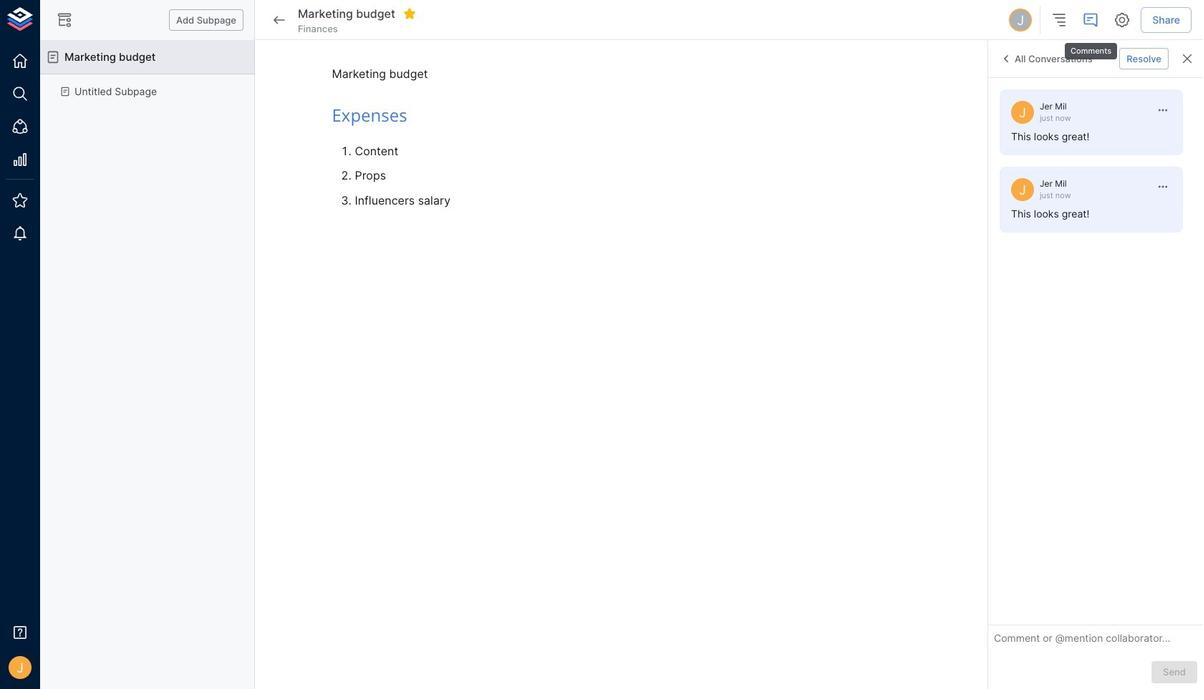 Task type: locate. For each thing, give the bounding box(es) containing it.
tooltip
[[1064, 33, 1119, 61]]

hide wiki image
[[56, 11, 73, 29]]

go back image
[[271, 11, 288, 29]]

comments image
[[1083, 11, 1100, 29]]

settings image
[[1114, 11, 1131, 29]]

table of contents image
[[1051, 11, 1068, 29]]



Task type: describe. For each thing, give the bounding box(es) containing it.
remove favorite image
[[403, 7, 416, 20]]

Comment or @mention collaborator... text field
[[994, 632, 1198, 651]]



Task type: vqa. For each thing, say whether or not it's contained in the screenshot.
Table of Contents image
yes



